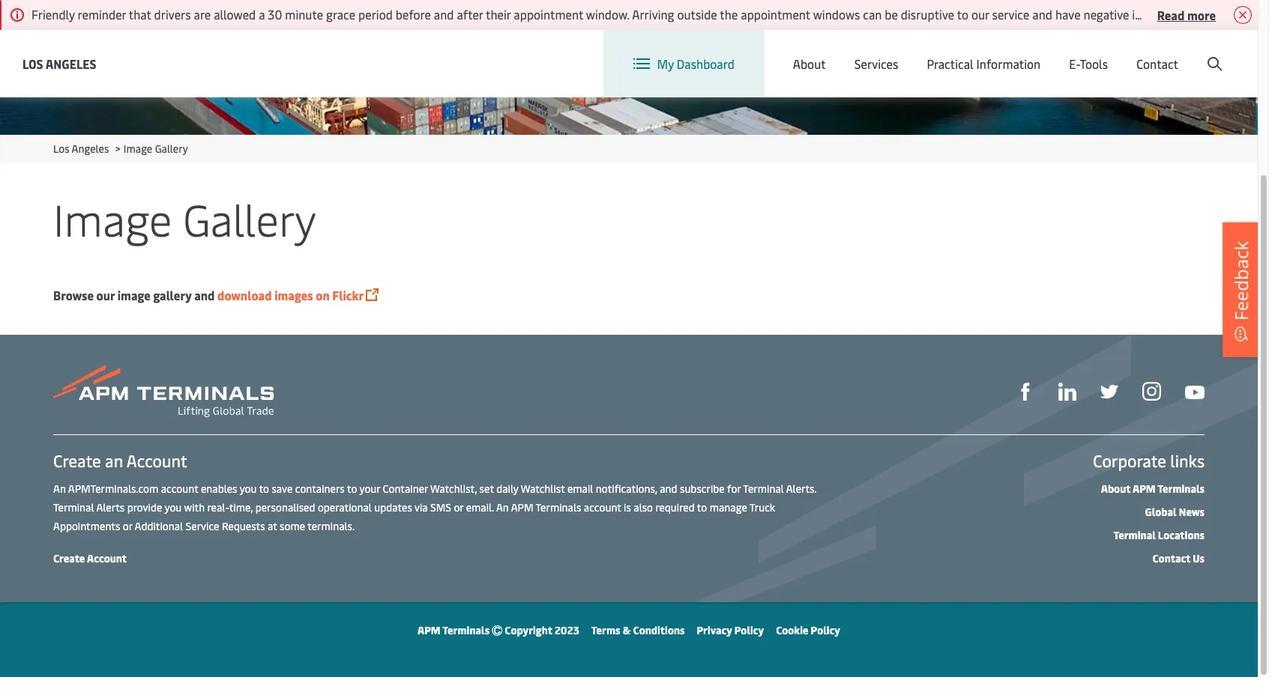Task type: describe. For each thing, give the bounding box(es) containing it.
image
[[117, 287, 151, 304]]

be
[[885, 6, 898, 22]]

have
[[1056, 6, 1081, 22]]

0 horizontal spatial apm
[[418, 624, 441, 638]]

daily
[[497, 482, 519, 496]]

the
[[720, 6, 738, 22]]

watchlist
[[521, 482, 565, 496]]

more
[[1188, 6, 1216, 23]]

global menu button
[[936, 30, 1053, 75]]

friendly reminder that drivers are allowed a 30 minute grace period before and after their appointment window. arriving outside the appointment windows can be disruptive to our service and have negative impacts on drivers who ar
[[31, 6, 1270, 22]]

e-tools button
[[1070, 30, 1108, 97]]

and inside an apmterminals.com account enables you to save containers to your container watchlist, set daily watchlist email notifications, and subscribe for terminal alerts. terminal alerts provide you with real-time, personalised operational updates via sms or email. an apm terminals account is also required to manage truck appointments or additional service requests at some terminals.
[[660, 482, 678, 496]]

30
[[268, 6, 282, 22]]

news
[[1180, 505, 1205, 520]]

policy for privacy policy
[[735, 624, 764, 638]]

2 vertical spatial account
[[87, 552, 127, 566]]

feedback
[[1229, 241, 1254, 321]]

2 horizontal spatial terminal
[[1114, 529, 1156, 543]]

ⓒ
[[492, 624, 503, 638]]

containers
[[295, 482, 345, 496]]

practical
[[927, 55, 974, 72]]

feedback button
[[1223, 223, 1261, 358]]

about for about apm terminals
[[1101, 482, 1131, 496]]

contact for contact us
[[1153, 552, 1191, 566]]

about for about
[[793, 55, 826, 72]]

1 vertical spatial image
[[53, 189, 172, 248]]

my dashboard button
[[634, 30, 735, 97]]

1 vertical spatial on
[[316, 287, 330, 304]]

windows
[[813, 6, 860, 22]]

some
[[280, 520, 305, 534]]

and left have
[[1033, 6, 1053, 22]]

to left save
[[259, 482, 269, 496]]

email
[[568, 482, 593, 496]]

1 vertical spatial or
[[123, 520, 132, 534]]

a
[[259, 6, 265, 22]]

terminals.
[[308, 520, 355, 534]]

that
[[129, 6, 151, 22]]

read
[[1158, 6, 1185, 23]]

at
[[268, 520, 277, 534]]

instagram image
[[1143, 383, 1162, 402]]

allowed
[[214, 6, 256, 22]]

0 vertical spatial gallery
[[155, 142, 188, 156]]

about apm terminals
[[1101, 482, 1205, 496]]

apmt footer logo image
[[53, 365, 274, 418]]

who
[[1234, 6, 1257, 22]]

services
[[855, 55, 899, 72]]

locations
[[1159, 529, 1205, 543]]

download images on flickr
[[217, 287, 364, 304]]

reminder
[[78, 6, 126, 22]]

terminal locations link
[[1114, 529, 1205, 543]]

practical information
[[927, 55, 1041, 72]]

1 vertical spatial account
[[584, 501, 621, 515]]

before
[[396, 6, 431, 22]]

contact button
[[1137, 30, 1179, 97]]

terms & conditions
[[592, 624, 685, 638]]

policy for cookie policy
[[811, 624, 841, 638]]

login
[[1109, 44, 1138, 60]]

required
[[656, 501, 695, 515]]

are
[[194, 6, 211, 22]]

to right disruptive at the right of the page
[[957, 6, 969, 22]]

0 vertical spatial account
[[161, 482, 198, 496]]

apm inside an apmterminals.com account enables you to save containers to your container watchlist, set daily watchlist email notifications, and subscribe for terminal alerts. terminal alerts provide you with real-time, personalised operational updates via sms or email. an apm terminals account is also required to manage truck appointments or additional service requests at some terminals.
[[511, 501, 534, 515]]

alerts
[[96, 501, 125, 515]]

instagram link
[[1143, 381, 1162, 402]]

read more
[[1158, 6, 1216, 23]]

&
[[623, 624, 631, 638]]

ar
[[1260, 6, 1270, 22]]

los angeles
[[22, 55, 96, 72]]

operational
[[318, 501, 372, 515]]

with
[[184, 501, 205, 515]]

terminal locations
[[1114, 529, 1205, 543]]

0 vertical spatial image
[[124, 142, 152, 156]]

apmterminals.com
[[68, 482, 158, 496]]

close alert image
[[1234, 6, 1252, 24]]

an
[[105, 450, 123, 472]]

you tube link
[[1186, 382, 1205, 401]]

subscribe
[[680, 482, 725, 496]]

friendly
[[31, 6, 75, 22]]

after
[[457, 6, 483, 22]]

for
[[728, 482, 741, 496]]

apm terminals ⓒ copyright 2023
[[418, 624, 580, 638]]

conditions
[[633, 624, 685, 638]]

1 vertical spatial los angeles link
[[53, 142, 109, 156]]

download
[[217, 287, 272, 304]]

contact us
[[1153, 552, 1205, 566]]

browse our image gallery and
[[53, 287, 217, 304]]

0 vertical spatial you
[[240, 482, 257, 496]]

terms
[[592, 624, 621, 638]]

global for global menu
[[969, 44, 1004, 60]]

global for global news
[[1146, 505, 1177, 520]]

images
[[275, 287, 313, 304]]

your
[[360, 482, 380, 496]]

shape link
[[1017, 382, 1035, 401]]

1 vertical spatial our
[[96, 287, 115, 304]]

0 vertical spatial apm
[[1133, 482, 1156, 496]]

email.
[[466, 501, 494, 515]]

personalised
[[256, 501, 315, 515]]

linkedin__x28_alt_x29__3_ link
[[1059, 382, 1077, 401]]

terminals inside an apmterminals.com account enables you to save containers to your container watchlist, set daily watchlist email notifications, and subscribe for terminal alerts. terminal alerts provide you with real-time, personalised operational updates via sms or email. an apm terminals account is also required to manage truck appointments or additional service requests at some terminals.
[[536, 501, 582, 515]]

dashboard
[[677, 55, 735, 72]]

facebook image
[[1017, 383, 1035, 401]]

create account link
[[53, 552, 127, 566]]



Task type: locate. For each thing, give the bounding box(es) containing it.
service
[[186, 520, 219, 534]]

0 horizontal spatial our
[[96, 287, 115, 304]]

and
[[434, 6, 454, 22], [1033, 6, 1053, 22], [194, 287, 215, 304], [660, 482, 678, 496]]

on left flickr on the top
[[316, 287, 330, 304]]

notifications,
[[596, 482, 658, 496]]

0 horizontal spatial policy
[[735, 624, 764, 638]]

login / create account
[[1109, 44, 1230, 60]]

los
[[22, 55, 43, 72], [53, 142, 69, 156]]

minute
[[285, 6, 323, 22]]

1 drivers from the left
[[154, 6, 191, 22]]

image down >
[[53, 189, 172, 248]]

0 vertical spatial angeles
[[46, 55, 96, 72]]

us
[[1193, 552, 1205, 566]]

1 vertical spatial about
[[1101, 482, 1131, 496]]

appointment right the on the top of page
[[741, 6, 811, 22]]

2 vertical spatial terminal
[[1114, 529, 1156, 543]]

1 horizontal spatial you
[[240, 482, 257, 496]]

to
[[957, 6, 969, 22], [259, 482, 269, 496], [347, 482, 357, 496], [697, 501, 707, 515]]

an up appointments
[[53, 482, 66, 496]]

account down appointments
[[87, 552, 127, 566]]

set
[[480, 482, 494, 496]]

1 horizontal spatial drivers
[[1195, 6, 1232, 22]]

1 vertical spatial you
[[165, 501, 182, 515]]

1 vertical spatial apm
[[511, 501, 534, 515]]

fill 44 link
[[1101, 382, 1119, 401]]

switch location
[[836, 43, 921, 60]]

policy right privacy
[[735, 624, 764, 638]]

1 vertical spatial terminals
[[536, 501, 582, 515]]

gallery
[[155, 142, 188, 156], [183, 189, 316, 248]]

angeles for los angeles > image gallery
[[72, 142, 109, 156]]

los down friendly
[[22, 55, 43, 72]]

1 horizontal spatial policy
[[811, 624, 841, 638]]

impacts
[[1133, 6, 1175, 22]]

terms & conditions link
[[592, 624, 685, 638]]

linkedin image
[[1059, 383, 1077, 401]]

image gallery
[[53, 189, 316, 248]]

0 horizontal spatial account
[[161, 482, 198, 496]]

los angeles > image gallery
[[53, 142, 188, 156]]

alerts.
[[787, 482, 817, 496]]

los angeles link down friendly
[[22, 54, 96, 73]]

terminal up truck
[[743, 482, 784, 496]]

los angeles pier 400 image
[[0, 0, 1258, 135]]

you up time,
[[240, 482, 257, 496]]

los left >
[[53, 142, 69, 156]]

account up with
[[161, 482, 198, 496]]

1 horizontal spatial terminals
[[536, 501, 582, 515]]

watchlist,
[[431, 482, 477, 496]]

create left an
[[53, 450, 101, 472]]

read more button
[[1158, 5, 1216, 24]]

1 vertical spatial gallery
[[183, 189, 316, 248]]

0 horizontal spatial or
[[123, 520, 132, 534]]

or right sms
[[454, 501, 464, 515]]

create down appointments
[[53, 552, 85, 566]]

terminals down watchlist
[[536, 501, 582, 515]]

create right /
[[1148, 44, 1183, 60]]

you
[[240, 482, 257, 496], [165, 501, 182, 515]]

los angeles link
[[22, 54, 96, 73], [53, 142, 109, 156]]

0 horizontal spatial global
[[969, 44, 1004, 60]]

flickr
[[332, 287, 364, 304]]

2023
[[555, 624, 580, 638]]

los angeles link left >
[[53, 142, 109, 156]]

or down alerts
[[123, 520, 132, 534]]

outside
[[678, 6, 718, 22]]

browse
[[53, 287, 94, 304]]

and up "required"
[[660, 482, 678, 496]]

our left image
[[96, 287, 115, 304]]

1 vertical spatial terminal
[[53, 501, 94, 515]]

about button
[[793, 30, 826, 97]]

arriving
[[632, 6, 675, 22]]

an apmterminals.com account enables you to save containers to your container watchlist, set daily watchlist email notifications, and subscribe for terminal alerts. terminal alerts provide you with real-time, personalised operational updates via sms or email. an apm terminals account is also required to manage truck appointments or additional service requests at some terminals.
[[53, 482, 817, 534]]

their
[[486, 6, 511, 22]]

los for los angeles
[[22, 55, 43, 72]]

0 horizontal spatial appointment
[[514, 6, 583, 22]]

login / create account link
[[1081, 30, 1230, 74]]

about
[[793, 55, 826, 72], [1101, 482, 1131, 496]]

about apm terminals link
[[1101, 482, 1205, 496]]

0 vertical spatial global
[[969, 44, 1004, 60]]

0 horizontal spatial los
[[22, 55, 43, 72]]

and right gallery
[[194, 287, 215, 304]]

to down subscribe
[[697, 501, 707, 515]]

2 policy from the left
[[811, 624, 841, 638]]

2 appointment from the left
[[741, 6, 811, 22]]

account
[[1186, 44, 1230, 60], [127, 450, 187, 472], [87, 552, 127, 566]]

1 horizontal spatial an
[[496, 501, 509, 515]]

requests
[[222, 520, 265, 534]]

1 horizontal spatial global
[[1146, 505, 1177, 520]]

1 horizontal spatial apm
[[511, 501, 534, 515]]

2 horizontal spatial terminals
[[1158, 482, 1205, 496]]

truck
[[750, 501, 776, 515]]

0 horizontal spatial an
[[53, 482, 66, 496]]

1 appointment from the left
[[514, 6, 583, 22]]

angeles for los angeles
[[46, 55, 96, 72]]

global inside button
[[969, 44, 1004, 60]]

twitter image
[[1101, 383, 1119, 401]]

1 vertical spatial account
[[127, 450, 187, 472]]

services button
[[855, 30, 899, 97]]

2 vertical spatial apm
[[418, 624, 441, 638]]

updates
[[374, 501, 412, 515]]

cookie
[[776, 624, 809, 638]]

apm down the corporate links
[[1133, 482, 1156, 496]]

0 vertical spatial create
[[1148, 44, 1183, 60]]

0 vertical spatial terminals
[[1158, 482, 1205, 496]]

2 drivers from the left
[[1195, 6, 1232, 22]]

real-
[[207, 501, 229, 515]]

1 vertical spatial an
[[496, 501, 509, 515]]

appointment
[[514, 6, 583, 22], [741, 6, 811, 22]]

window.
[[586, 6, 630, 22]]

create for create account
[[53, 552, 85, 566]]

contact for contact
[[1137, 55, 1179, 72]]

0 vertical spatial contact
[[1137, 55, 1179, 72]]

1 policy from the left
[[735, 624, 764, 638]]

0 vertical spatial account
[[1186, 44, 1230, 60]]

can
[[863, 6, 882, 22]]

contact us link
[[1153, 552, 1205, 566]]

2 horizontal spatial apm
[[1133, 482, 1156, 496]]

is
[[624, 501, 631, 515]]

drivers left the are
[[154, 6, 191, 22]]

links
[[1171, 450, 1205, 472]]

1 vertical spatial create
[[53, 450, 101, 472]]

disruptive
[[901, 6, 955, 22]]

apm left ⓒ
[[418, 624, 441, 638]]

los for los angeles > image gallery
[[53, 142, 69, 156]]

an down daily
[[496, 501, 509, 515]]

0 horizontal spatial on
[[316, 287, 330, 304]]

an
[[53, 482, 66, 496], [496, 501, 509, 515]]

global menu
[[969, 44, 1038, 60]]

practical information button
[[927, 30, 1041, 97]]

account left is
[[584, 501, 621, 515]]

/
[[1141, 44, 1145, 60]]

account down the more
[[1186, 44, 1230, 60]]

on right the impacts
[[1178, 6, 1192, 22]]

terminals
[[1158, 482, 1205, 496], [536, 501, 582, 515], [443, 624, 490, 638]]

0 vertical spatial or
[[454, 501, 464, 515]]

apm down daily
[[511, 501, 534, 515]]

global news
[[1146, 505, 1205, 520]]

1 horizontal spatial los
[[53, 142, 69, 156]]

terminals left ⓒ
[[443, 624, 490, 638]]

you left with
[[165, 501, 182, 515]]

image
[[124, 142, 152, 156], [53, 189, 172, 248]]

appointment right 'their'
[[514, 6, 583, 22]]

enables
[[201, 482, 237, 496]]

1 horizontal spatial about
[[1101, 482, 1131, 496]]

0 horizontal spatial terminal
[[53, 501, 94, 515]]

0 horizontal spatial terminals
[[443, 624, 490, 638]]

1 horizontal spatial our
[[972, 6, 990, 22]]

0 vertical spatial about
[[793, 55, 826, 72]]

our left service
[[972, 6, 990, 22]]

switch location button
[[812, 43, 921, 60]]

container
[[383, 482, 428, 496]]

information
[[977, 55, 1041, 72]]

0 vertical spatial los
[[22, 55, 43, 72]]

create inside login / create account link
[[1148, 44, 1183, 60]]

youtube image
[[1186, 386, 1205, 400]]

0 horizontal spatial about
[[793, 55, 826, 72]]

0 vertical spatial terminal
[[743, 482, 784, 496]]

tools
[[1080, 55, 1108, 72]]

image right >
[[124, 142, 152, 156]]

1 horizontal spatial terminal
[[743, 482, 784, 496]]

1 horizontal spatial appointment
[[741, 6, 811, 22]]

1 vertical spatial los
[[53, 142, 69, 156]]

1 vertical spatial contact
[[1153, 552, 1191, 566]]

angeles
[[46, 55, 96, 72], [72, 142, 109, 156]]

1 vertical spatial global
[[1146, 505, 1177, 520]]

0 vertical spatial our
[[972, 6, 990, 22]]

service
[[993, 6, 1030, 22]]

gallery
[[153, 287, 192, 304]]

0 vertical spatial an
[[53, 482, 66, 496]]

2 vertical spatial create
[[53, 552, 85, 566]]

0 horizontal spatial you
[[165, 501, 182, 515]]

1 vertical spatial angeles
[[72, 142, 109, 156]]

save
[[272, 482, 293, 496]]

1 horizontal spatial on
[[1178, 6, 1192, 22]]

0 vertical spatial on
[[1178, 6, 1192, 22]]

location
[[875, 43, 921, 60]]

appointments
[[53, 520, 120, 534]]

also
[[634, 501, 653, 515]]

0 vertical spatial los angeles link
[[22, 54, 96, 73]]

2 vertical spatial terminals
[[443, 624, 490, 638]]

about down corporate
[[1101, 482, 1131, 496]]

to left the your
[[347, 482, 357, 496]]

1 horizontal spatial or
[[454, 501, 464, 515]]

terminal up appointments
[[53, 501, 94, 515]]

angeles left >
[[72, 142, 109, 156]]

terminal down global news
[[1114, 529, 1156, 543]]

and left the after
[[434, 6, 454, 22]]

corporate links
[[1093, 450, 1205, 472]]

drivers left close alert 'image'
[[1195, 6, 1232, 22]]

account right an
[[127, 450, 187, 472]]

terminals up the global news link
[[1158, 482, 1205, 496]]

1 horizontal spatial account
[[584, 501, 621, 515]]

>
[[115, 142, 121, 156]]

policy right cookie
[[811, 624, 841, 638]]

cookie policy
[[776, 624, 841, 638]]

0 horizontal spatial drivers
[[154, 6, 191, 22]]

create account
[[53, 552, 127, 566]]

create for create an account
[[53, 450, 101, 472]]

download images on flickr link
[[217, 287, 364, 304]]

angeles down friendly
[[46, 55, 96, 72]]

global news link
[[1146, 505, 1205, 520]]

about left switch
[[793, 55, 826, 72]]

create
[[1148, 44, 1183, 60], [53, 450, 101, 472], [53, 552, 85, 566]]

copyright
[[505, 624, 553, 638]]

e-
[[1070, 55, 1080, 72]]



Task type: vqa. For each thing, say whether or not it's contained in the screenshot.
the middle 'COMPLETE'
no



